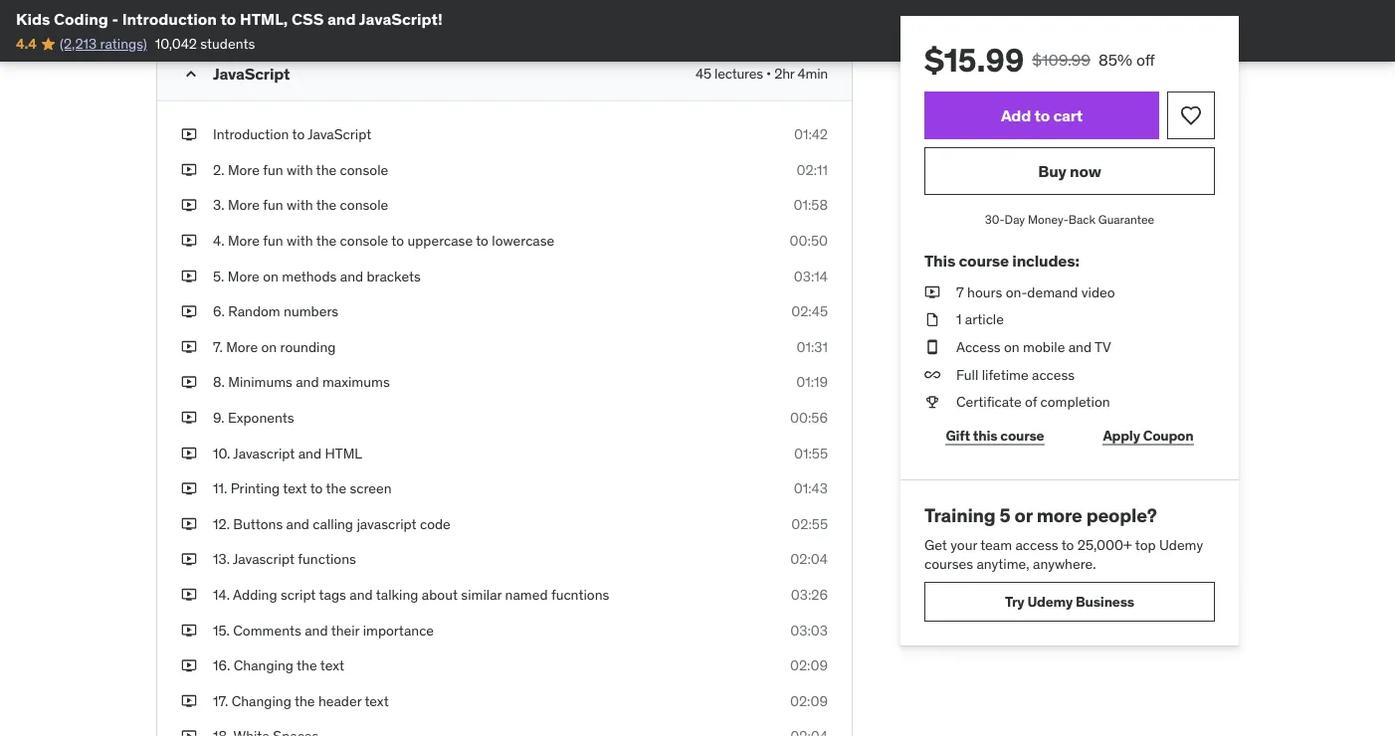 Task type: vqa. For each thing, say whether or not it's contained in the screenshot.


Task type: locate. For each thing, give the bounding box(es) containing it.
1 vertical spatial udemy
[[1027, 593, 1073, 611]]

the
[[316, 161, 337, 179], [316, 196, 337, 214], [316, 232, 337, 250], [326, 480, 346, 497], [297, 657, 317, 675], [295, 692, 315, 710]]

2 vertical spatial text
[[365, 692, 389, 710]]

fun down introduction to javascript
[[263, 161, 283, 179]]

introduction up 10,042
[[122, 8, 217, 29]]

with
[[287, 161, 313, 179], [287, 196, 313, 214], [287, 232, 313, 250]]

and right tags
[[350, 586, 373, 604]]

console up 4. more fun with the console to uppercase to lowercase
[[340, 196, 388, 214]]

screen
[[350, 480, 392, 497]]

3 xsmall image from the top
[[181, 196, 197, 215]]

access down or
[[1016, 536, 1058, 554]]

1 vertical spatial text
[[320, 657, 344, 675]]

the left screen
[[326, 480, 346, 497]]

udemy right top
[[1159, 536, 1203, 554]]

2 vertical spatial with
[[287, 232, 313, 250]]

0 vertical spatial access
[[1032, 366, 1075, 383]]

the for 4. more fun with the console to uppercase to lowercase
[[316, 232, 337, 250]]

people?
[[1086, 504, 1157, 527]]

30-
[[985, 211, 1005, 227]]

with down 3. more fun with the console at the top left
[[287, 232, 313, 250]]

10. javascript and html
[[213, 444, 362, 462]]

console for 2. more fun with the console
[[340, 161, 388, 179]]

02:11
[[797, 161, 828, 179]]

to up anywhere.
[[1062, 536, 1074, 554]]

css quiz
[[213, 4, 271, 22]]

brackets
[[367, 267, 421, 285]]

console
[[340, 161, 388, 179], [340, 196, 388, 214], [340, 232, 388, 250]]

add
[[1001, 105, 1031, 125]]

to up 2. more fun with the console
[[292, 125, 305, 143]]

the left 'header'
[[295, 692, 315, 710]]

more right 3.
[[228, 196, 260, 214]]

the down 2. more fun with the console
[[316, 196, 337, 214]]

changing for 16.
[[234, 657, 293, 675]]

1 02:09 from the top
[[790, 657, 828, 675]]

and left 'brackets'
[[340, 267, 363, 285]]

0 vertical spatial fun
[[263, 161, 283, 179]]

day
[[1005, 211, 1025, 227]]

1 vertical spatial course
[[1001, 426, 1044, 444]]

add to cart
[[1001, 105, 1083, 125]]

7 xsmall image from the top
[[181, 444, 197, 463]]

more
[[228, 161, 260, 179], [228, 196, 260, 214], [228, 232, 260, 250], [228, 267, 260, 285], [226, 338, 258, 356]]

on down 6. random numbers
[[261, 338, 277, 356]]

1 vertical spatial fun
[[263, 196, 283, 214]]

gift this course
[[946, 426, 1044, 444]]

the up 5. more on methods and brackets
[[316, 232, 337, 250]]

get
[[925, 536, 947, 554]]

with up 3. more fun with the console at the top left
[[287, 161, 313, 179]]

video
[[1082, 283, 1115, 301]]

javascript down buttons
[[233, 550, 295, 568]]

0 vertical spatial text
[[283, 480, 307, 497]]

functions
[[298, 550, 356, 568]]

xsmall image for 4.
[[181, 231, 197, 251]]

2. more fun with the console
[[213, 161, 388, 179]]

$15.99 $109.99 85% off
[[925, 40, 1155, 80]]

1 vertical spatial console
[[340, 196, 388, 214]]

to
[[220, 8, 236, 29], [1035, 105, 1050, 125], [292, 125, 305, 143], [391, 232, 404, 250], [476, 232, 489, 250], [310, 480, 323, 497], [1062, 536, 1074, 554]]

javascript for 13.
[[233, 550, 295, 568]]

xsmall image left 17.
[[181, 692, 197, 711]]

$109.99
[[1032, 49, 1091, 70]]

changing down comments
[[234, 657, 293, 675]]

small image
[[181, 64, 201, 84]]

access down mobile
[[1032, 366, 1075, 383]]

1 xsmall image from the top
[[181, 4, 197, 23]]

xsmall image left 12.
[[181, 514, 197, 534]]

script
[[281, 586, 316, 604]]

course up hours
[[959, 251, 1009, 271]]

xsmall image left the 14.
[[181, 585, 197, 605]]

14.
[[213, 586, 230, 604]]

and left javascript!
[[327, 8, 356, 29]]

similar
[[461, 586, 502, 604]]

10.
[[213, 444, 230, 462]]

1 vertical spatial access
[[1016, 536, 1058, 554]]

12. buttons and calling javascript code
[[213, 515, 451, 533]]

random
[[228, 302, 280, 320]]

add to cart button
[[925, 92, 1159, 139]]

more right 7.
[[226, 338, 258, 356]]

0 vertical spatial javascript
[[213, 63, 290, 84]]

on for methods
[[263, 267, 279, 285]]

kids
[[16, 8, 50, 29]]

try udemy business
[[1005, 593, 1134, 611]]

0 vertical spatial with
[[287, 161, 313, 179]]

3 fun from the top
[[263, 232, 283, 250]]

10 xsmall image from the top
[[181, 621, 197, 640]]

changing
[[234, 657, 293, 675], [232, 692, 291, 710]]

more right 4.
[[228, 232, 260, 250]]

to inside button
[[1035, 105, 1050, 125]]

fun down 3. more fun with the console at the top left
[[263, 232, 283, 250]]

css up students
[[213, 4, 240, 22]]

numbers
[[284, 302, 339, 320]]

introduction to javascript
[[213, 125, 371, 143]]

1 vertical spatial javascript
[[308, 125, 371, 143]]

udemy right try
[[1027, 593, 1073, 611]]

more right "2."
[[228, 161, 260, 179]]

0 horizontal spatial udemy
[[1027, 593, 1073, 611]]

2 fun from the top
[[263, 196, 283, 214]]

and
[[327, 8, 356, 29], [340, 267, 363, 285], [1069, 338, 1092, 356], [296, 373, 319, 391], [298, 444, 322, 462], [286, 515, 309, 533], [350, 586, 373, 604], [305, 621, 328, 639]]

and down "rounding"
[[296, 373, 319, 391]]

$15.99
[[925, 40, 1024, 80]]

the up 3. more fun with the console at the top left
[[316, 161, 337, 179]]

1 horizontal spatial text
[[320, 657, 344, 675]]

printing
[[231, 480, 280, 497]]

top
[[1135, 536, 1156, 554]]

this
[[925, 251, 955, 271]]

the for 2. more fun with the console
[[316, 161, 337, 179]]

javascript
[[233, 444, 295, 462], [233, 550, 295, 568]]

xsmall image left access
[[925, 338, 940, 357]]

more for 4.
[[228, 232, 260, 250]]

apply coupon button
[[1082, 416, 1215, 456]]

1 horizontal spatial udemy
[[1159, 536, 1203, 554]]

2 console from the top
[[340, 196, 388, 214]]

0 vertical spatial 02:09
[[790, 657, 828, 675]]

2 vertical spatial fun
[[263, 232, 283, 250]]

1 vertical spatial javascript
[[233, 550, 295, 568]]

header
[[318, 692, 362, 710]]

on
[[263, 267, 279, 285], [261, 338, 277, 356], [1004, 338, 1020, 356]]

certificate
[[956, 393, 1022, 411]]

xsmall image
[[181, 4, 197, 23], [181, 125, 197, 144], [181, 196, 197, 215], [181, 231, 197, 251], [181, 302, 197, 321], [181, 408, 197, 428], [181, 444, 197, 463], [181, 479, 197, 499], [181, 550, 197, 569], [181, 621, 197, 640], [181, 656, 197, 676], [181, 727, 197, 736]]

access inside training 5 or more people? get your team access to 25,000+ top udemy courses anytime, anywhere.
[[1016, 536, 1058, 554]]

0 vertical spatial changing
[[234, 657, 293, 675]]

1 horizontal spatial javascript
[[308, 125, 371, 143]]

xsmall image left "2."
[[181, 160, 197, 180]]

5 xsmall image from the top
[[181, 302, 197, 321]]

11 xsmall image from the top
[[181, 656, 197, 676]]

xsmall image left full
[[925, 365, 940, 385]]

lectures
[[715, 65, 763, 83]]

01:31
[[797, 338, 828, 356]]

25,000+
[[1078, 536, 1132, 554]]

xsmall image
[[181, 160, 197, 180], [181, 267, 197, 286], [925, 283, 940, 302], [925, 310, 940, 330], [181, 337, 197, 357], [925, 338, 940, 357], [925, 365, 940, 385], [181, 373, 197, 392], [925, 392, 940, 412], [181, 514, 197, 534], [181, 585, 197, 605], [181, 692, 197, 711]]

xsmall image for 13.
[[181, 550, 197, 569]]

access
[[1032, 366, 1075, 383], [1016, 536, 1058, 554]]

access on mobile and tv
[[956, 338, 1111, 356]]

0 horizontal spatial javascript
[[213, 63, 290, 84]]

try udemy business link
[[925, 582, 1215, 622]]

to up 'brackets'
[[391, 232, 404, 250]]

11. printing text to the screen
[[213, 480, 392, 497]]

xsmall image left 7.
[[181, 337, 197, 357]]

17.
[[213, 692, 228, 710]]

more right 5. on the top left of the page
[[228, 267, 260, 285]]

text up 'header'
[[320, 657, 344, 675]]

9 xsmall image from the top
[[181, 550, 197, 569]]

2 02:09 from the top
[[790, 692, 828, 710]]

team
[[980, 536, 1012, 554]]

7.
[[213, 338, 223, 356]]

wishlist image
[[1179, 103, 1203, 127]]

6 xsmall image from the top
[[181, 408, 197, 428]]

xsmall image left 1
[[925, 310, 940, 330]]

1 fun from the top
[[263, 161, 283, 179]]

buy
[[1038, 161, 1067, 181]]

9.
[[213, 409, 224, 427]]

on for rounding
[[261, 338, 277, 356]]

console up 3. more fun with the console at the top left
[[340, 161, 388, 179]]

fucntions
[[551, 586, 609, 604]]

xsmall image for css
[[181, 4, 197, 23]]

6. random numbers
[[213, 302, 339, 320]]

1 vertical spatial 02:09
[[790, 692, 828, 710]]

maximums
[[322, 373, 390, 391]]

fun for 3.
[[263, 196, 283, 214]]

03:26
[[791, 586, 828, 604]]

0 vertical spatial javascript
[[233, 444, 295, 462]]

8 xsmall image from the top
[[181, 479, 197, 499]]

console for 4. more fun with the console to uppercase to lowercase
[[340, 232, 388, 250]]

1 vertical spatial changing
[[232, 692, 291, 710]]

7
[[956, 283, 964, 301]]

0 vertical spatial console
[[340, 161, 388, 179]]

your
[[951, 536, 977, 554]]

comments
[[233, 621, 301, 639]]

6.
[[213, 302, 225, 320]]

4 xsmall image from the top
[[181, 231, 197, 251]]

7 hours on-demand video
[[956, 283, 1115, 301]]

introduction up "2."
[[213, 125, 289, 143]]

article
[[965, 311, 1004, 328]]

text right 'header'
[[365, 692, 389, 710]]

fun down 2. more fun with the console
[[263, 196, 283, 214]]

3 console from the top
[[340, 232, 388, 250]]

0 vertical spatial udemy
[[1159, 536, 1203, 554]]

xsmall image for 6.
[[181, 302, 197, 321]]

javascript up 2. more fun with the console
[[308, 125, 371, 143]]

7. more on rounding
[[213, 338, 336, 356]]

xsmall image left 'certificate'
[[925, 392, 940, 412]]

udemy inside training 5 or more people? get your team access to 25,000+ top udemy courses anytime, anywhere.
[[1159, 536, 1203, 554]]

and left their
[[305, 621, 328, 639]]

1 console from the top
[[340, 161, 388, 179]]

with down 2. more fun with the console
[[287, 196, 313, 214]]

text down 10. javascript and html at the left bottom of the page
[[283, 480, 307, 497]]

console for 3. more fun with the console
[[340, 196, 388, 214]]

xsmall image for 9.
[[181, 408, 197, 428]]

0 horizontal spatial css
[[213, 4, 240, 22]]

to left cart
[[1035, 105, 1050, 125]]

(2,213 ratings)
[[60, 35, 147, 53]]

with for 3.
[[287, 196, 313, 214]]

2 vertical spatial console
[[340, 232, 388, 250]]

changing down 16. changing the text at left bottom
[[232, 692, 291, 710]]

javascript down exponents
[[233, 444, 295, 462]]

xsmall image for 15.
[[181, 621, 197, 640]]

on up 6. random numbers
[[263, 267, 279, 285]]

1 vertical spatial with
[[287, 196, 313, 214]]

12.
[[213, 515, 230, 533]]

console up 'brackets'
[[340, 232, 388, 250]]

8.
[[213, 373, 225, 391]]

css right "html,"
[[292, 8, 324, 29]]

javascript down students
[[213, 63, 290, 84]]

2 xsmall image from the top
[[181, 125, 197, 144]]

course down the of
[[1001, 426, 1044, 444]]



Task type: describe. For each thing, give the bounding box(es) containing it.
includes:
[[1012, 251, 1080, 271]]

mobile
[[1023, 338, 1065, 356]]

1
[[956, 311, 962, 328]]

exponents
[[228, 409, 294, 427]]

javascript for 10.
[[233, 444, 295, 462]]

now
[[1070, 161, 1101, 181]]

16.
[[213, 657, 230, 675]]

to left lowercase at the left top of page
[[476, 232, 489, 250]]

methods
[[282, 267, 337, 285]]

45 lectures • 2hr 4min
[[696, 65, 828, 83]]

apply
[[1103, 426, 1140, 444]]

xsmall image for 3.
[[181, 196, 197, 215]]

11.
[[213, 480, 227, 497]]

training
[[925, 504, 996, 527]]

2 horizontal spatial text
[[365, 692, 389, 710]]

anytime,
[[977, 555, 1030, 573]]

hours
[[967, 283, 1002, 301]]

gift this course link
[[925, 416, 1066, 456]]

udemy inside try udemy business link
[[1027, 593, 1073, 611]]

00:50
[[790, 232, 828, 250]]

the up 17. changing the header text
[[297, 657, 317, 675]]

02:55
[[791, 515, 828, 533]]

tags
[[319, 586, 346, 604]]

17. changing the header text
[[213, 692, 389, 710]]

off
[[1136, 49, 1155, 70]]

10,042 students
[[155, 35, 255, 53]]

kids coding - introduction to html, css and javascript!
[[16, 8, 443, 29]]

12 xsmall image from the top
[[181, 727, 197, 736]]

02:09 for 17. changing the header text
[[790, 692, 828, 710]]

5. more on methods and brackets
[[213, 267, 421, 285]]

01:55
[[794, 444, 828, 462]]

lifetime
[[982, 366, 1029, 383]]

with for 2.
[[287, 161, 313, 179]]

02:45
[[791, 302, 828, 320]]

with for 4.
[[287, 232, 313, 250]]

15.
[[213, 621, 230, 639]]

xsmall image for 11.
[[181, 479, 197, 499]]

more for 7.
[[226, 338, 258, 356]]

on-
[[1006, 283, 1027, 301]]

1 article
[[956, 311, 1004, 328]]

4min
[[798, 65, 828, 83]]

13. javascript functions
[[213, 550, 356, 568]]

0 vertical spatial course
[[959, 251, 1009, 271]]

full
[[956, 366, 979, 383]]

minimums
[[228, 373, 292, 391]]

14. adding script tags and talking about similar named fucntions
[[213, 586, 609, 604]]

02:09 for 16. changing the text
[[790, 657, 828, 675]]

(2,213
[[60, 35, 97, 53]]

their
[[331, 621, 360, 639]]

and left calling
[[286, 515, 309, 533]]

full lifetime access
[[956, 366, 1075, 383]]

85%
[[1099, 49, 1133, 70]]

02:04
[[790, 550, 828, 568]]

certificate of completion
[[956, 393, 1110, 411]]

and left "tv"
[[1069, 338, 1092, 356]]

4. more fun with the console to uppercase to lowercase
[[213, 232, 555, 250]]

html
[[325, 444, 362, 462]]

xsmall image left '7'
[[925, 283, 940, 302]]

coding
[[54, 8, 108, 29]]

guarantee
[[1099, 211, 1155, 227]]

students
[[200, 35, 255, 53]]

rounding
[[280, 338, 336, 356]]

1 horizontal spatial css
[[292, 8, 324, 29]]

fun for 2.
[[263, 161, 283, 179]]

on up full lifetime access
[[1004, 338, 1020, 356]]

01:58
[[794, 196, 828, 214]]

45
[[696, 65, 711, 83]]

16. changing the text
[[213, 657, 344, 675]]

xsmall image for 10.
[[181, 444, 197, 463]]

•
[[766, 65, 771, 83]]

xsmall image for introduction
[[181, 125, 197, 144]]

0 vertical spatial introduction
[[122, 8, 217, 29]]

or
[[1015, 504, 1033, 527]]

3. more fun with the console
[[213, 196, 388, 214]]

importance
[[363, 621, 434, 639]]

gift
[[946, 426, 970, 444]]

business
[[1076, 593, 1134, 611]]

training 5 or more people? get your team access to 25,000+ top udemy courses anytime, anywhere.
[[925, 504, 1203, 573]]

xsmall image left 8.
[[181, 373, 197, 392]]

uppercase
[[408, 232, 473, 250]]

demand
[[1027, 283, 1078, 301]]

2.
[[213, 161, 224, 179]]

0 horizontal spatial text
[[283, 480, 307, 497]]

anywhere.
[[1033, 555, 1096, 573]]

3.
[[213, 196, 224, 214]]

back
[[1069, 211, 1096, 227]]

more for 5.
[[228, 267, 260, 285]]

to up 12. buttons and calling javascript code
[[310, 480, 323, 497]]

buttons
[[233, 515, 283, 533]]

13.
[[213, 550, 230, 568]]

money-
[[1028, 211, 1069, 227]]

calling
[[313, 515, 353, 533]]

more for 2.
[[228, 161, 260, 179]]

more for 3.
[[228, 196, 260, 214]]

xsmall image left 5. on the top left of the page
[[181, 267, 197, 286]]

the for 3. more fun with the console
[[316, 196, 337, 214]]

changing for 17.
[[232, 692, 291, 710]]

completion
[[1041, 393, 1110, 411]]

coupon
[[1143, 426, 1194, 444]]

01:19
[[796, 373, 828, 391]]

this course includes:
[[925, 251, 1080, 271]]

javascript!
[[359, 8, 443, 29]]

the for 11. printing text to the screen
[[326, 480, 346, 497]]

fun for 4.
[[263, 232, 283, 250]]

try
[[1005, 593, 1025, 611]]

30-day money-back guarantee
[[985, 211, 1155, 227]]

xsmall image for 16.
[[181, 656, 197, 676]]

1 vertical spatial introduction
[[213, 125, 289, 143]]

and left html
[[298, 444, 322, 462]]

2hr
[[774, 65, 794, 83]]

to inside training 5 or more people? get your team access to 25,000+ top udemy courses anytime, anywhere.
[[1062, 536, 1074, 554]]

to up students
[[220, 8, 236, 29]]



